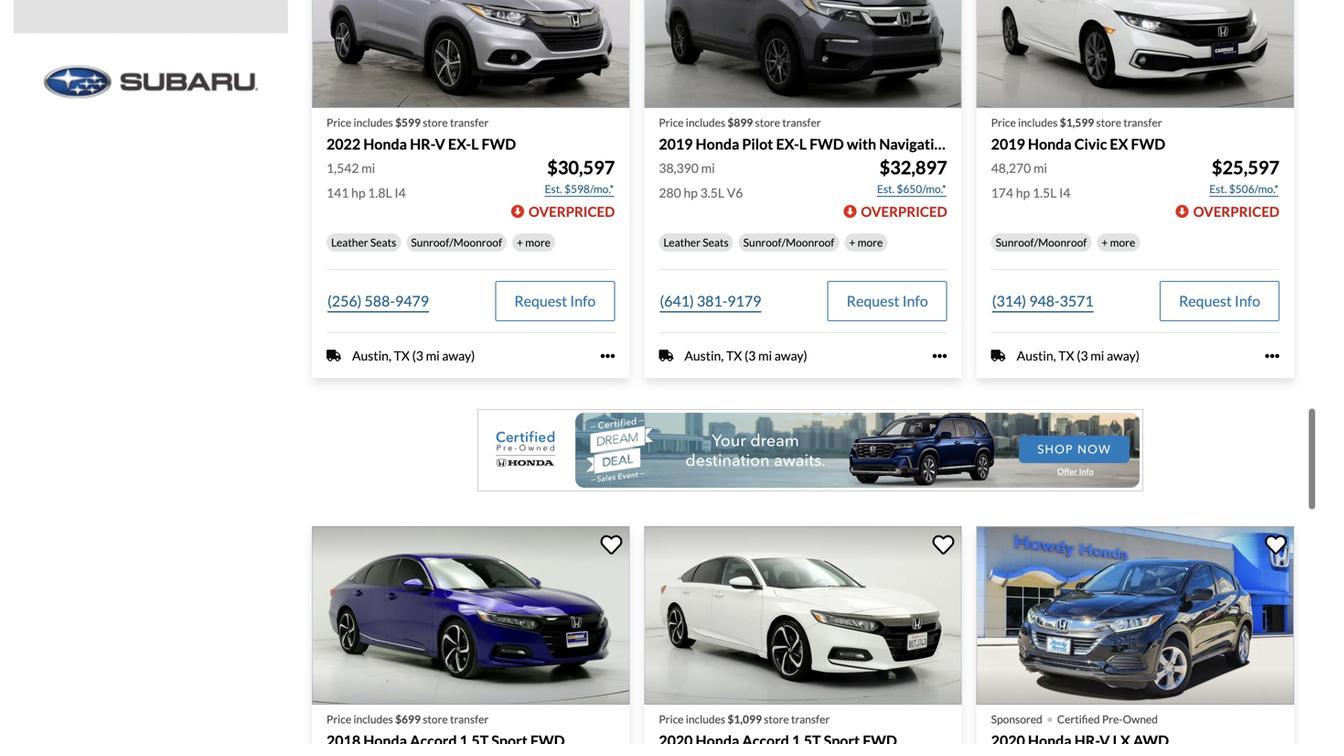 Task type: vqa. For each thing, say whether or not it's contained in the screenshot.
Advertisement region
yes



Task type: locate. For each thing, give the bounding box(es) containing it.
2 horizontal spatial +
[[1102, 236, 1109, 249]]

store for $32,897
[[756, 116, 781, 129]]

leather down 280
[[664, 236, 701, 249]]

fwd right ex
[[1132, 135, 1166, 153]]

1 horizontal spatial austin, tx (3 mi away)
[[685, 348, 808, 364]]

2019 for $25,597
[[992, 135, 1026, 153]]

mi down 3571
[[1091, 348, 1105, 364]]

truck image
[[992, 348, 1006, 363]]

2 horizontal spatial more
[[1111, 236, 1136, 249]]

1 horizontal spatial l
[[800, 135, 807, 153]]

1 horizontal spatial ex-
[[777, 135, 800, 153]]

1 + from the left
[[517, 236, 524, 249]]

transfer inside price includes $1,599 store transfer 2019 honda civic ex fwd
[[1124, 116, 1163, 129]]

1 horizontal spatial request info
[[847, 292, 929, 310]]

1 austin, tx (3 mi away) from the left
[[352, 348, 475, 364]]

austin, tx (3 mi away) for $25,597
[[1017, 348, 1140, 364]]

0 horizontal spatial seats
[[371, 236, 397, 249]]

l right v
[[472, 135, 479, 153]]

request info for $32,897
[[847, 292, 929, 310]]

est. inside $32,897 est. $650/mo.*
[[878, 182, 895, 196]]

leather down 141
[[331, 236, 368, 249]]

1 more from the left
[[526, 236, 551, 249]]

ex- right pilot
[[777, 135, 800, 153]]

tx
[[394, 348, 410, 364], [727, 348, 742, 364], [1059, 348, 1075, 364]]

more
[[526, 236, 551, 249], [858, 236, 883, 249], [1111, 236, 1136, 249]]

2019 up 48,270
[[992, 135, 1026, 153]]

price inside 'price includes $899 store transfer 2019 honda pilot ex-l fwd with navigation and res'
[[659, 116, 684, 129]]

1 leather from the left
[[331, 236, 368, 249]]

0 horizontal spatial more
[[526, 236, 551, 249]]

0 horizontal spatial austin, tx (3 mi away)
[[352, 348, 475, 364]]

2 info from the left
[[903, 292, 929, 310]]

austin, down (641) 381-9179 button
[[685, 348, 724, 364]]

(3
[[412, 348, 424, 364], [745, 348, 756, 364], [1078, 348, 1089, 364]]

1 horizontal spatial tx
[[727, 348, 742, 364]]

transfer right $599
[[450, 116, 489, 129]]

austin, tx (3 mi away) down 9479
[[352, 348, 475, 364]]

2 seats from the left
[[703, 236, 729, 249]]

austin, tx (3 mi away)
[[352, 348, 475, 364], [685, 348, 808, 364], [1017, 348, 1140, 364]]

fwd inside price includes $599 store transfer 2022 honda hr-v ex-l fwd
[[482, 135, 516, 153]]

truck image down (256)
[[327, 348, 341, 363]]

0 horizontal spatial + more
[[517, 236, 551, 249]]

2 horizontal spatial austin, tx (3 mi away)
[[1017, 348, 1140, 364]]

3 away) from the left
[[1108, 348, 1140, 364]]

request
[[515, 292, 568, 310], [847, 292, 900, 310], [1180, 292, 1233, 310]]

$699
[[395, 713, 421, 726]]

3 est. from the left
[[1210, 182, 1228, 196]]

owned
[[1124, 713, 1159, 726]]

includes left $599
[[354, 116, 393, 129]]

1 horizontal spatial +
[[850, 236, 856, 249]]

2 horizontal spatial sunroof/moonroof
[[996, 236, 1088, 249]]

overpriced for $30,597
[[529, 203, 615, 220]]

1 request info button from the left
[[495, 281, 615, 321]]

1 horizontal spatial more
[[858, 236, 883, 249]]

store right $699
[[423, 713, 448, 726]]

leather seats down 3.5l
[[664, 236, 729, 249]]

2 tx from the left
[[727, 348, 742, 364]]

ex-
[[448, 135, 472, 153], [777, 135, 800, 153]]

2 i4 from the left
[[1060, 185, 1071, 201]]

0 horizontal spatial away)
[[442, 348, 475, 364]]

seats down 3.5l
[[703, 236, 729, 249]]

store up v
[[423, 116, 448, 129]]

(3 down 9479
[[412, 348, 424, 364]]

hp
[[352, 185, 366, 201], [684, 185, 698, 201], [1017, 185, 1031, 201]]

includes left the $1,599
[[1019, 116, 1058, 129]]

$32,897
[[880, 157, 948, 179]]

2 hp from the left
[[684, 185, 698, 201]]

1 (3 from the left
[[412, 348, 424, 364]]

more for $30,597
[[526, 236, 551, 249]]

1,542
[[327, 160, 359, 176]]

2 horizontal spatial info
[[1236, 292, 1261, 310]]

store
[[423, 116, 448, 129], [756, 116, 781, 129], [1097, 116, 1122, 129], [423, 713, 448, 726], [764, 713, 790, 726]]

est. down $25,597
[[1210, 182, 1228, 196]]

2 request from the left
[[847, 292, 900, 310]]

0 horizontal spatial ex-
[[448, 135, 472, 153]]

est. inside $30,597 est. $598/mo.*
[[545, 182, 563, 196]]

civic
[[1075, 135, 1108, 153]]

ellipsis h image
[[933, 349, 948, 363]]

1 leather seats from the left
[[331, 236, 397, 249]]

seats
[[371, 236, 397, 249], [703, 236, 729, 249]]

includes for $25,597
[[1019, 116, 1058, 129]]

0 horizontal spatial tx
[[394, 348, 410, 364]]

$32,897 est. $650/mo.*
[[878, 157, 948, 196]]

2 fwd from the left
[[810, 135, 845, 153]]

2 horizontal spatial fwd
[[1132, 135, 1166, 153]]

1 honda from the left
[[364, 135, 407, 153]]

1 horizontal spatial request
[[847, 292, 900, 310]]

2 horizontal spatial tx
[[1059, 348, 1075, 364]]

includes inside price includes $599 store transfer 2022 honda hr-v ex-l fwd
[[354, 116, 393, 129]]

(3 down 9179
[[745, 348, 756, 364]]

includes inside 'price includes $899 store transfer 2019 honda pilot ex-l fwd with navigation and res'
[[686, 116, 726, 129]]

truck image for $32,897
[[659, 348, 674, 363]]

transfer right $1,099
[[792, 713, 830, 726]]

1 horizontal spatial ellipsis h image
[[1266, 349, 1280, 363]]

mi inside 38,390 mi 280 hp 3.5l v6
[[702, 160, 715, 176]]

price up 38,390
[[659, 116, 684, 129]]

1 hp from the left
[[352, 185, 366, 201]]

1 horizontal spatial truck image
[[659, 348, 674, 363]]

0 horizontal spatial request
[[515, 292, 568, 310]]

price for $32,897
[[659, 116, 684, 129]]

seats down 1.8l
[[371, 236, 397, 249]]

+ more
[[517, 236, 551, 249], [850, 236, 883, 249], [1102, 236, 1136, 249]]

hp inside 38,390 mi 280 hp 3.5l v6
[[684, 185, 698, 201]]

i4 inside 1,542 mi 141 hp 1.8l i4
[[395, 185, 406, 201]]

transfer up ex
[[1124, 116, 1163, 129]]

hp for $30,597
[[352, 185, 366, 201]]

fwd
[[482, 135, 516, 153], [810, 135, 845, 153], [1132, 135, 1166, 153]]

0 horizontal spatial (3
[[412, 348, 424, 364]]

+ for $30,597
[[517, 236, 524, 249]]

info for $25,597
[[1236, 292, 1261, 310]]

est. inside $25,597 est. $506/mo.*
[[1210, 182, 1228, 196]]

3 fwd from the left
[[1132, 135, 1166, 153]]

0 horizontal spatial overpriced
[[529, 203, 615, 220]]

2 horizontal spatial hp
[[1017, 185, 1031, 201]]

austin, tx (3 mi away) down 3571
[[1017, 348, 1140, 364]]

0 horizontal spatial hp
[[352, 185, 366, 201]]

austin, tx (3 mi away) for $32,897
[[685, 348, 808, 364]]

3 austin, from the left
[[1017, 348, 1057, 364]]

1 est. from the left
[[545, 182, 563, 196]]

overpriced down "est. $650/mo.*" button
[[862, 203, 948, 220]]

0 horizontal spatial +
[[517, 236, 524, 249]]

price left $699
[[327, 713, 352, 726]]

advertisement region
[[14, 0, 288, 127], [478, 409, 1144, 491]]

hp inside 48,270 mi 174 hp 1.5l i4
[[1017, 185, 1031, 201]]

v
[[435, 135, 446, 153]]

l right pilot
[[800, 135, 807, 153]]

est.
[[545, 182, 563, 196], [878, 182, 895, 196], [1210, 182, 1228, 196]]

0 horizontal spatial sunroof/moonroof
[[411, 236, 502, 249]]

$899
[[728, 116, 753, 129]]

honda down the $1,599
[[1029, 135, 1072, 153]]

includes
[[354, 116, 393, 129], [686, 116, 726, 129], [1019, 116, 1058, 129], [354, 713, 393, 726], [686, 713, 726, 726]]

$25,597 est. $506/mo.*
[[1210, 157, 1280, 196]]

1 horizontal spatial leather
[[664, 236, 701, 249]]

1 i4 from the left
[[395, 185, 406, 201]]

2 truck image from the left
[[659, 348, 674, 363]]

9479
[[395, 292, 429, 310]]

austin,
[[352, 348, 392, 364], [685, 348, 724, 364], [1017, 348, 1057, 364]]

hp inside 1,542 mi 141 hp 1.8l i4
[[352, 185, 366, 201]]

1 l from the left
[[472, 135, 479, 153]]

truck image down (641)
[[659, 348, 674, 363]]

leather
[[331, 236, 368, 249], [664, 236, 701, 249]]

hp right the 174
[[1017, 185, 1031, 201]]

pre-
[[1103, 713, 1124, 726]]

2 horizontal spatial overpriced
[[1194, 203, 1280, 220]]

1 horizontal spatial info
[[903, 292, 929, 310]]

2 away) from the left
[[775, 348, 808, 364]]

overpriced down est. $506/mo.* button
[[1194, 203, 1280, 220]]

1 horizontal spatial sunroof/moonroof
[[744, 236, 835, 249]]

2 request info button from the left
[[828, 281, 948, 321]]

honda inside price includes $1,599 store transfer 2019 honda civic ex fwd
[[1029, 135, 1072, 153]]

1 austin, from the left
[[352, 348, 392, 364]]

mi up 3.5l
[[702, 160, 715, 176]]

store up ex
[[1097, 116, 1122, 129]]

ex- right v
[[448, 135, 472, 153]]

2022
[[327, 135, 361, 153]]

transfer right $899
[[783, 116, 822, 129]]

1 overpriced from the left
[[529, 203, 615, 220]]

1 horizontal spatial hp
[[684, 185, 698, 201]]

mi
[[362, 160, 375, 176], [702, 160, 715, 176], [1034, 160, 1048, 176], [426, 348, 440, 364], [759, 348, 773, 364], [1091, 348, 1105, 364]]

v6
[[727, 185, 744, 201]]

sunroof/moonroof up 9479
[[411, 236, 502, 249]]

0 horizontal spatial truck image
[[327, 348, 341, 363]]

2 overpriced from the left
[[862, 203, 948, 220]]

1 horizontal spatial honda
[[696, 135, 740, 153]]

price inside price includes $1,599 store transfer 2019 honda civic ex fwd
[[992, 116, 1017, 129]]

ellipsis h image for $25,597
[[1266, 349, 1280, 363]]

1 horizontal spatial 2019
[[992, 135, 1026, 153]]

2 leather from the left
[[664, 236, 701, 249]]

2 est. from the left
[[878, 182, 895, 196]]

tx down 9479
[[394, 348, 410, 364]]

austin, for $25,597
[[1017, 348, 1057, 364]]

2 horizontal spatial request info
[[1180, 292, 1261, 310]]

948-
[[1030, 292, 1060, 310]]

2 leather seats from the left
[[664, 236, 729, 249]]

2019
[[659, 135, 693, 153], [992, 135, 1026, 153]]

1 horizontal spatial advertisement region
[[478, 409, 1144, 491]]

est. for $32,897
[[878, 182, 895, 196]]

1 2019 from the left
[[659, 135, 693, 153]]

1 horizontal spatial leather seats
[[664, 236, 729, 249]]

honda down $899
[[696, 135, 740, 153]]

0 horizontal spatial l
[[472, 135, 479, 153]]

1 horizontal spatial away)
[[775, 348, 808, 364]]

381-
[[697, 292, 728, 310]]

i4 right 1.5l
[[1060, 185, 1071, 201]]

+ more for $32,897
[[850, 236, 883, 249]]

0 horizontal spatial leather seats
[[331, 236, 397, 249]]

austin, for $32,897
[[685, 348, 724, 364]]

(256)
[[328, 292, 362, 310]]

sunroof/moonroof
[[411, 236, 502, 249], [744, 236, 835, 249], [996, 236, 1088, 249]]

austin, down (256) 588-9479 button
[[352, 348, 392, 364]]

3 request info from the left
[[1180, 292, 1261, 310]]

price
[[327, 116, 352, 129], [659, 116, 684, 129], [992, 116, 1017, 129], [327, 713, 352, 726], [659, 713, 684, 726]]

1 ex- from the left
[[448, 135, 472, 153]]

1 sunroof/moonroof from the left
[[411, 236, 502, 249]]

store inside price includes $599 store transfer 2022 honda hr-v ex-l fwd
[[423, 116, 448, 129]]

leather seats
[[331, 236, 397, 249], [664, 236, 729, 249]]

1 seats from the left
[[371, 236, 397, 249]]

hp right 141
[[352, 185, 366, 201]]

price inside price includes $599 store transfer 2022 honda hr-v ex-l fwd
[[327, 116, 352, 129]]

$1,099
[[728, 713, 762, 726]]

fwd left with
[[810, 135, 845, 153]]

price up 2022
[[327, 116, 352, 129]]

request info button
[[495, 281, 615, 321], [828, 281, 948, 321], [1161, 281, 1280, 321]]

request info for $30,597
[[515, 292, 596, 310]]

+
[[517, 236, 524, 249], [850, 236, 856, 249], [1102, 236, 1109, 249]]

2 sunroof/moonroof from the left
[[744, 236, 835, 249]]

2 horizontal spatial (3
[[1078, 348, 1089, 364]]

away)
[[442, 348, 475, 364], [775, 348, 808, 364], [1108, 348, 1140, 364]]

2 request info from the left
[[847, 292, 929, 310]]

1 horizontal spatial + more
[[850, 236, 883, 249]]

honda inside price includes $599 store transfer 2022 honda hr-v ex-l fwd
[[364, 135, 407, 153]]

store for $30,597
[[423, 116, 448, 129]]

includes inside price includes $1,599 store transfer 2019 honda civic ex fwd
[[1019, 116, 1058, 129]]

ellipsis h image
[[601, 349, 615, 363], [1266, 349, 1280, 363]]

(641) 381-9179 button
[[659, 281, 763, 321]]

3 honda from the left
[[1029, 135, 1072, 153]]

2019 up 38,390
[[659, 135, 693, 153]]

(314) 948-3571
[[993, 292, 1094, 310]]

overpriced
[[529, 203, 615, 220], [862, 203, 948, 220], [1194, 203, 1280, 220]]

est. $650/mo.* button
[[877, 180, 948, 198]]

request info button for $32,897
[[828, 281, 948, 321]]

includes left $699
[[354, 713, 393, 726]]

3 austin, tx (3 mi away) from the left
[[1017, 348, 1140, 364]]

1 horizontal spatial est.
[[878, 182, 895, 196]]

mi down 9179
[[759, 348, 773, 364]]

transfer inside 'price includes $899 store transfer 2019 honda pilot ex-l fwd with navigation and res'
[[783, 116, 822, 129]]

price up res
[[992, 116, 1017, 129]]

2 horizontal spatial honda
[[1029, 135, 1072, 153]]

silver 2022 honda hr-v ex-l fwd suv / crossover front-wheel drive automatic image
[[312, 0, 630, 108]]

fwd inside 'price includes $899 store transfer 2019 honda pilot ex-l fwd with navigation and res'
[[810, 135, 845, 153]]

3 overpriced from the left
[[1194, 203, 1280, 220]]

overpriced for $32,897
[[862, 203, 948, 220]]

2 2019 from the left
[[992, 135, 1026, 153]]

leather seats down 1.8l
[[331, 236, 397, 249]]

0 horizontal spatial request info
[[515, 292, 596, 310]]

honda
[[364, 135, 407, 153], [696, 135, 740, 153], [1029, 135, 1072, 153]]

i4 inside 48,270 mi 174 hp 1.5l i4
[[1060, 185, 1071, 201]]

3 + more from the left
[[1102, 236, 1136, 249]]

0 horizontal spatial austin,
[[352, 348, 392, 364]]

0 horizontal spatial ellipsis h image
[[601, 349, 615, 363]]

2 austin, tx (3 mi away) from the left
[[685, 348, 808, 364]]

141
[[327, 185, 349, 201]]

l inside 'price includes $899 store transfer 2019 honda pilot ex-l fwd with navigation and res'
[[800, 135, 807, 153]]

i4 for $25,597
[[1060, 185, 1071, 201]]

ex
[[1111, 135, 1129, 153]]

2 l from the left
[[800, 135, 807, 153]]

0 horizontal spatial honda
[[364, 135, 407, 153]]

mi right 1,542
[[362, 160, 375, 176]]

3 (3 from the left
[[1078, 348, 1089, 364]]

ex- inside 'price includes $899 store transfer 2019 honda pilot ex-l fwd with navigation and res'
[[777, 135, 800, 153]]

honda for $30,597
[[364, 135, 407, 153]]

1 fwd from the left
[[482, 135, 516, 153]]

overpriced down est. $598/mo.* button
[[529, 203, 615, 220]]

truck image
[[327, 348, 341, 363], [659, 348, 674, 363]]

1 horizontal spatial austin,
[[685, 348, 724, 364]]

i4 for $30,597
[[395, 185, 406, 201]]

2 austin, from the left
[[685, 348, 724, 364]]

1 info from the left
[[570, 292, 596, 310]]

0 horizontal spatial info
[[570, 292, 596, 310]]

0 horizontal spatial request info button
[[495, 281, 615, 321]]

1 horizontal spatial request info button
[[828, 281, 948, 321]]

est. down $32,897
[[878, 182, 895, 196]]

2 horizontal spatial away)
[[1108, 348, 1140, 364]]

tx down 3571
[[1059, 348, 1075, 364]]

store up pilot
[[756, 116, 781, 129]]

1 horizontal spatial overpriced
[[862, 203, 948, 220]]

0 horizontal spatial fwd
[[482, 135, 516, 153]]

(3 for $32,897
[[745, 348, 756, 364]]

truck image for $30,597
[[327, 348, 341, 363]]

2 horizontal spatial + more
[[1102, 236, 1136, 249]]

38,390
[[659, 160, 699, 176]]

store inside 'price includes $899 store transfer 2019 honda pilot ex-l fwd with navigation and res'
[[756, 116, 781, 129]]

2 honda from the left
[[696, 135, 740, 153]]

1 ellipsis h image from the left
[[601, 349, 615, 363]]

info
[[570, 292, 596, 310], [903, 292, 929, 310], [1236, 292, 1261, 310]]

1 horizontal spatial seats
[[703, 236, 729, 249]]

austin, right truck icon
[[1017, 348, 1057, 364]]

sunroof/moonroof up 9179
[[744, 236, 835, 249]]

1 + more from the left
[[517, 236, 551, 249]]

tx down 9179
[[727, 348, 742, 364]]

hp right 280
[[684, 185, 698, 201]]

austin, tx (3 mi away) down 9179
[[685, 348, 808, 364]]

price includes $699 store transfer
[[327, 713, 489, 726]]

588-
[[365, 292, 395, 310]]

navigation
[[880, 135, 952, 153]]

2 more from the left
[[858, 236, 883, 249]]

est. down $30,597
[[545, 182, 563, 196]]

transfer
[[450, 116, 489, 129], [783, 116, 822, 129], [1124, 116, 1163, 129], [450, 713, 489, 726], [792, 713, 830, 726]]

2 horizontal spatial request info button
[[1161, 281, 1280, 321]]

2 horizontal spatial est.
[[1210, 182, 1228, 196]]

3 tx from the left
[[1059, 348, 1075, 364]]

request info
[[515, 292, 596, 310], [847, 292, 929, 310], [1180, 292, 1261, 310]]

i4 right 1.8l
[[395, 185, 406, 201]]

1 horizontal spatial fwd
[[810, 135, 845, 153]]

0 horizontal spatial advertisement region
[[14, 0, 288, 127]]

honda down $599
[[364, 135, 407, 153]]

2019 inside 'price includes $899 store transfer 2019 honda pilot ex-l fwd with navigation and res'
[[659, 135, 693, 153]]

1 horizontal spatial i4
[[1060, 185, 1071, 201]]

transfer inside price includes $599 store transfer 2022 honda hr-v ex-l fwd
[[450, 116, 489, 129]]

3 hp from the left
[[1017, 185, 1031, 201]]

1 horizontal spatial (3
[[745, 348, 756, 364]]

2 + more from the left
[[850, 236, 883, 249]]

1 away) from the left
[[442, 348, 475, 364]]

2 horizontal spatial request
[[1180, 292, 1233, 310]]

1.5l
[[1033, 185, 1057, 201]]

store inside price includes $1,599 store transfer 2019 honda civic ex fwd
[[1097, 116, 1122, 129]]

2 + from the left
[[850, 236, 856, 249]]

more for $32,897
[[858, 236, 883, 249]]

0 horizontal spatial est.
[[545, 182, 563, 196]]

0 horizontal spatial leather
[[331, 236, 368, 249]]

2 horizontal spatial austin,
[[1017, 348, 1057, 364]]

l
[[472, 135, 479, 153], [800, 135, 807, 153]]

leather seats for $32,897
[[664, 236, 729, 249]]

2019 inside price includes $1,599 store transfer 2019 honda civic ex fwd
[[992, 135, 1026, 153]]

est. for $25,597
[[1210, 182, 1228, 196]]

2 ex- from the left
[[777, 135, 800, 153]]

i4
[[395, 185, 406, 201], [1060, 185, 1071, 201]]

3 request from the left
[[1180, 292, 1233, 310]]

tx for $32,897
[[727, 348, 742, 364]]

sunroof/moonroof down 1.5l
[[996, 236, 1088, 249]]

1 request info from the left
[[515, 292, 596, 310]]

1 request from the left
[[515, 292, 568, 310]]

3 info from the left
[[1236, 292, 1261, 310]]

est. for $30,597
[[545, 182, 563, 196]]

mi up 1.5l
[[1034, 160, 1048, 176]]

0 horizontal spatial i4
[[395, 185, 406, 201]]

3 request info button from the left
[[1161, 281, 1280, 321]]

fwd right v
[[482, 135, 516, 153]]

includes left $899
[[686, 116, 726, 129]]

(314)
[[993, 292, 1027, 310]]

1 tx from the left
[[394, 348, 410, 364]]

(3 down 3571
[[1078, 348, 1089, 364]]

includes for $30,597
[[354, 116, 393, 129]]

honda inside 'price includes $899 store transfer 2019 honda pilot ex-l fwd with navigation and res'
[[696, 135, 740, 153]]

away) for $30,597
[[442, 348, 475, 364]]

1 truck image from the left
[[327, 348, 341, 363]]

2 (3 from the left
[[745, 348, 756, 364]]

0 horizontal spatial 2019
[[659, 135, 693, 153]]

2 ellipsis h image from the left
[[1266, 349, 1280, 363]]



Task type: describe. For each thing, give the bounding box(es) containing it.
blue 2018 honda accord 1.5t sport fwd sedan front-wheel drive automatic image
[[312, 526, 630, 705]]

tx for $25,597
[[1059, 348, 1075, 364]]

$30,597
[[548, 157, 615, 179]]

pilot
[[743, 135, 774, 153]]

(3 for $25,597
[[1078, 348, 1089, 364]]

sponsored · certified pre-owned
[[992, 701, 1159, 734]]

request info button for $25,597
[[1161, 281, 1280, 321]]

(3 for $30,597
[[412, 348, 424, 364]]

·
[[1047, 701, 1054, 734]]

3 + from the left
[[1102, 236, 1109, 249]]

mi down 9479
[[426, 348, 440, 364]]

price left $1,099
[[659, 713, 684, 726]]

174
[[992, 185, 1014, 201]]

price includes $899 store transfer 2019 honda pilot ex-l fwd with navigation and res
[[659, 116, 1007, 153]]

austin, tx (3 mi away) for $30,597
[[352, 348, 475, 364]]

away) for $32,897
[[775, 348, 808, 364]]

ellipsis h image for $30,597
[[601, 349, 615, 363]]

ex- inside price includes $599 store transfer 2022 honda hr-v ex-l fwd
[[448, 135, 472, 153]]

includes left $1,099
[[686, 713, 726, 726]]

certified
[[1058, 713, 1101, 726]]

seats for $30,597
[[371, 236, 397, 249]]

$506/mo.*
[[1230, 182, 1280, 196]]

1,542 mi 141 hp 1.8l i4
[[327, 160, 406, 201]]

tx for $30,597
[[394, 348, 410, 364]]

transfer for $32,897
[[783, 116, 822, 129]]

3 more from the left
[[1111, 236, 1136, 249]]

$599
[[395, 116, 421, 129]]

3571
[[1060, 292, 1094, 310]]

leather seats for $30,597
[[331, 236, 397, 249]]

mi inside 1,542 mi 141 hp 1.8l i4
[[362, 160, 375, 176]]

and
[[954, 135, 979, 153]]

9179
[[728, 292, 762, 310]]

hp for $32,897
[[684, 185, 698, 201]]

sunroof/moonroof for $32,897
[[744, 236, 835, 249]]

price includes $599 store transfer 2022 honda hr-v ex-l fwd
[[327, 116, 516, 153]]

price includes $1,599 store transfer 2019 honda civic ex fwd
[[992, 116, 1166, 153]]

$25,597
[[1213, 157, 1280, 179]]

white 2019 honda civic ex fwd sedan front-wheel drive automatic image
[[977, 0, 1295, 108]]

info for $30,597
[[570, 292, 596, 310]]

request for $25,597
[[1180, 292, 1233, 310]]

leather for $32,897
[[664, 236, 701, 249]]

1 vertical spatial advertisement region
[[478, 409, 1144, 491]]

gray 2019 honda pilot ex-l fwd with navigation and res suv / crossover front-wheel drive automatic image
[[645, 0, 963, 108]]

res
[[982, 135, 1007, 153]]

est. $506/mo.* button
[[1209, 180, 1280, 198]]

48,270 mi 174 hp 1.5l i4
[[992, 160, 1071, 201]]

request info button for $30,597
[[495, 281, 615, 321]]

crystal black pearl 2020 honda hr-v lx awd suv / crossover all-wheel drive automatic image
[[977, 526, 1295, 705]]

white 2020 honda accord 1.5t sport fwd sedan front-wheel drive automatic image
[[645, 526, 963, 705]]

sunroof/moonroof for $30,597
[[411, 236, 502, 249]]

$598/mo.*
[[565, 182, 614, 196]]

transfer for $25,597
[[1124, 116, 1163, 129]]

store right $1,099
[[764, 713, 790, 726]]

+ for $32,897
[[850, 236, 856, 249]]

(641)
[[660, 292, 694, 310]]

request for $30,597
[[515, 292, 568, 310]]

transfer right $699
[[450, 713, 489, 726]]

overpriced for $25,597
[[1194, 203, 1280, 220]]

l inside price includes $599 store transfer 2022 honda hr-v ex-l fwd
[[472, 135, 479, 153]]

request info for $25,597
[[1180, 292, 1261, 310]]

transfer for $30,597
[[450, 116, 489, 129]]

3.5l
[[701, 185, 725, 201]]

48,270
[[992, 160, 1032, 176]]

price for $25,597
[[992, 116, 1017, 129]]

0 vertical spatial advertisement region
[[14, 0, 288, 127]]

away) for $25,597
[[1108, 348, 1140, 364]]

hp for $25,597
[[1017, 185, 1031, 201]]

leather for $30,597
[[331, 236, 368, 249]]

seats for $32,897
[[703, 236, 729, 249]]

(314) 948-3571 button
[[992, 281, 1095, 321]]

(641) 381-9179
[[660, 292, 762, 310]]

2019 for $32,897
[[659, 135, 693, 153]]

280
[[659, 185, 682, 201]]

store for $25,597
[[1097, 116, 1122, 129]]

$1,599
[[1061, 116, 1095, 129]]

$30,597 est. $598/mo.*
[[545, 157, 615, 196]]

38,390 mi 280 hp 3.5l v6
[[659, 160, 744, 201]]

request for $32,897
[[847, 292, 900, 310]]

honda for $25,597
[[1029, 135, 1072, 153]]

austin, for $30,597
[[352, 348, 392, 364]]

+ more for $30,597
[[517, 236, 551, 249]]

(256) 588-9479
[[328, 292, 429, 310]]

$650/mo.*
[[897, 182, 947, 196]]

3 sunroof/moonroof from the left
[[996, 236, 1088, 249]]

info for $32,897
[[903, 292, 929, 310]]

sponsored
[[992, 713, 1043, 726]]

price for $30,597
[[327, 116, 352, 129]]

hr-
[[410, 135, 435, 153]]

honda for $32,897
[[696, 135, 740, 153]]

est. $598/mo.* button
[[544, 180, 615, 198]]

price includes $1,099 store transfer
[[659, 713, 830, 726]]

(256) 588-9479 button
[[327, 281, 430, 321]]

mi inside 48,270 mi 174 hp 1.5l i4
[[1034, 160, 1048, 176]]

fwd inside price includes $1,599 store transfer 2019 honda civic ex fwd
[[1132, 135, 1166, 153]]

1.8l
[[368, 185, 392, 201]]

includes for $32,897
[[686, 116, 726, 129]]

with
[[847, 135, 877, 153]]



